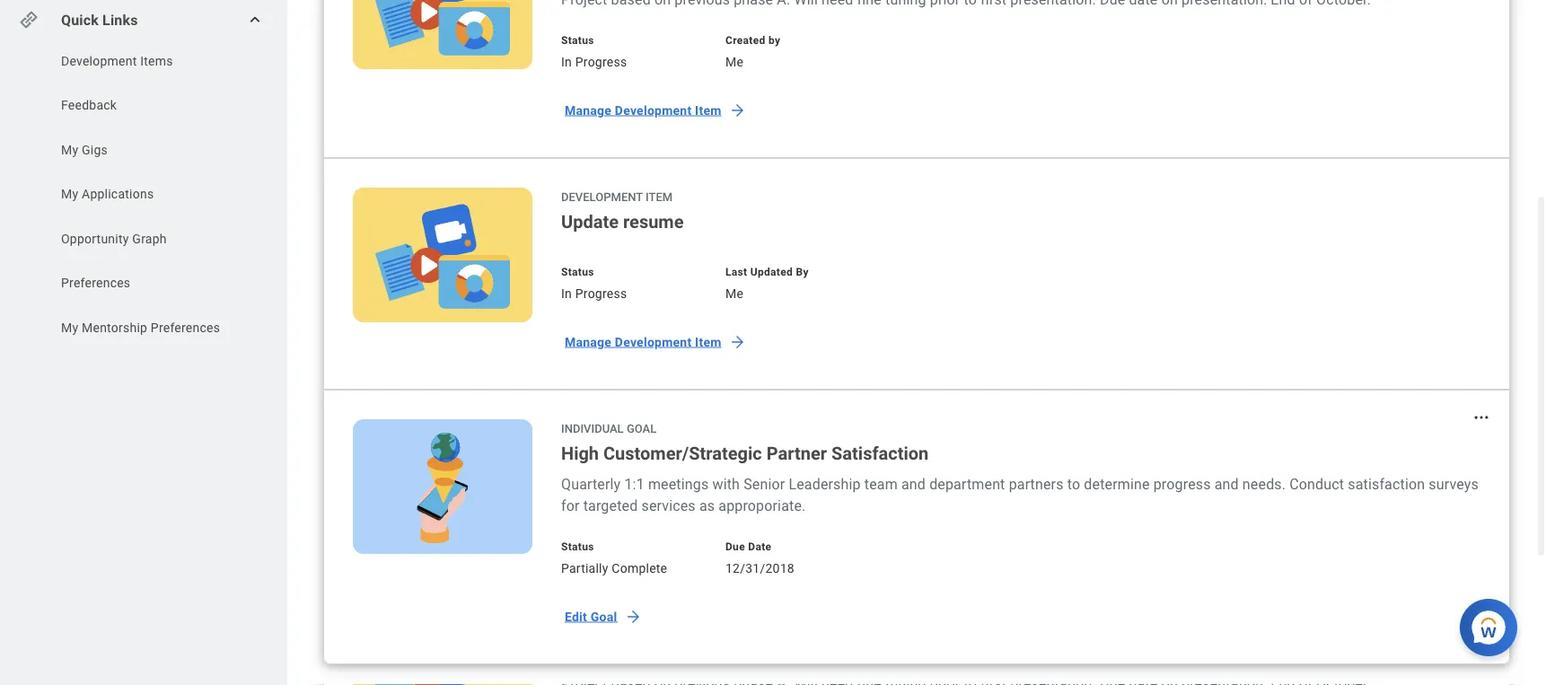 Task type: locate. For each thing, give the bounding box(es) containing it.
my gigs link
[[59, 141, 244, 159]]

1 in from the top
[[561, 55, 572, 70]]

1 status in progress from the top
[[561, 35, 627, 70]]

1 horizontal spatial goal
[[627, 422, 657, 436]]

my mentorship preferences
[[61, 321, 220, 335]]

progress
[[575, 55, 627, 70], [575, 286, 627, 301]]

2 vertical spatial my
[[61, 321, 78, 335]]

preferences
[[61, 276, 131, 291], [151, 321, 220, 335]]

goal right the edit
[[591, 610, 617, 625]]

list
[[0, 53, 287, 342]]

1 vertical spatial my
[[61, 187, 78, 202]]

status for me
[[561, 35, 594, 47]]

as
[[700, 498, 715, 515]]

manage development item for arrow right icon
[[565, 103, 722, 118]]

me
[[726, 55, 744, 70], [726, 286, 744, 301]]

0 vertical spatial me
[[726, 55, 744, 70]]

0 vertical spatial manage development item button
[[554, 93, 754, 129]]

status in progress
[[561, 35, 627, 70], [561, 266, 627, 301]]

resume
[[623, 212, 684, 233]]

1 vertical spatial status
[[561, 266, 594, 279]]

0 horizontal spatial and
[[902, 476, 926, 493]]

me down created
[[726, 55, 744, 70]]

0 vertical spatial manage
[[565, 103, 612, 118]]

status
[[561, 35, 594, 47], [561, 266, 594, 279], [561, 541, 594, 554]]

0 vertical spatial arrow right image
[[729, 334, 747, 352]]

1 me from the top
[[726, 55, 744, 70]]

3 status from the top
[[561, 541, 594, 554]]

1 horizontal spatial arrow right image
[[729, 334, 747, 352]]

2 progress from the top
[[575, 286, 627, 301]]

in
[[561, 55, 572, 70], [561, 286, 572, 301]]

individual
[[561, 422, 624, 436]]

0 horizontal spatial arrow right image
[[625, 608, 643, 626]]

2 in from the top
[[561, 286, 572, 301]]

1 manage development item from the top
[[565, 103, 722, 118]]

preferences down preferences 'link'
[[151, 321, 220, 335]]

quick links
[[61, 12, 138, 29]]

links
[[102, 12, 138, 29]]

needs.
[[1243, 476, 1286, 493]]

1 vertical spatial preferences
[[151, 321, 220, 335]]

0 vertical spatial progress
[[575, 55, 627, 70]]

0 horizontal spatial preferences
[[61, 276, 131, 291]]

2 vertical spatial item
[[695, 335, 722, 350]]

manage
[[565, 103, 612, 118], [565, 335, 612, 350]]

manage development item
[[565, 103, 722, 118], [565, 335, 722, 350]]

gigs
[[82, 143, 108, 158]]

me down last
[[726, 286, 744, 301]]

preferences down opportunity
[[61, 276, 131, 291]]

1 vertical spatial manage development item
[[565, 335, 722, 350]]

development
[[61, 54, 137, 69], [615, 103, 692, 118], [561, 190, 643, 204], [615, 335, 692, 350]]

arrow right image down last updated by me
[[729, 334, 747, 352]]

complete
[[612, 561, 668, 576]]

0 vertical spatial status
[[561, 35, 594, 47]]

goal up customer/strategic
[[627, 422, 657, 436]]

goal for edit goal
[[591, 610, 617, 625]]

item
[[695, 103, 722, 118], [646, 190, 673, 204], [695, 335, 722, 350]]

update
[[561, 212, 619, 233]]

manage development item button
[[554, 93, 754, 129], [554, 325, 754, 361]]

date
[[748, 541, 772, 554]]

department
[[930, 476, 1005, 493]]

arrow right image inside 'edit goal' button
[[625, 608, 643, 626]]

2 status from the top
[[561, 266, 594, 279]]

individual goal
[[561, 422, 657, 436]]

and left 'needs.'
[[1215, 476, 1239, 493]]

1 vertical spatial manage
[[565, 335, 612, 350]]

2 manage development item from the top
[[565, 335, 722, 350]]

2 vertical spatial status
[[561, 541, 594, 554]]

high
[[561, 443, 599, 464]]

1 horizontal spatial preferences
[[151, 321, 220, 335]]

0 vertical spatial manage development item
[[565, 103, 722, 118]]

1 vertical spatial arrow right image
[[625, 608, 643, 626]]

2 status in progress from the top
[[561, 266, 627, 301]]

1 manage from the top
[[565, 103, 612, 118]]

created by me
[[726, 35, 781, 70]]

1 vertical spatial manage development item button
[[554, 325, 754, 361]]

2 my from the top
[[61, 187, 78, 202]]

my for my mentorship preferences
[[61, 321, 78, 335]]

0 vertical spatial my
[[61, 143, 78, 158]]

1 status from the top
[[561, 35, 594, 47]]

1 manage development item button from the top
[[554, 93, 754, 129]]

1 vertical spatial item
[[646, 190, 673, 204]]

partially
[[561, 561, 609, 576]]

development items link
[[59, 53, 244, 71]]

1 vertical spatial progress
[[575, 286, 627, 301]]

satisfaction
[[832, 443, 929, 464]]

to
[[1068, 476, 1081, 493]]

my left mentorship
[[61, 321, 78, 335]]

high customer/strategic partner satisfaction
[[561, 443, 929, 464]]

opportunity graph
[[61, 232, 167, 247]]

list containing development items
[[0, 53, 287, 342]]

3 my from the top
[[61, 321, 78, 335]]

team
[[865, 476, 898, 493]]

edit
[[565, 610, 587, 625]]

0 vertical spatial status in progress
[[561, 35, 627, 70]]

1 vertical spatial goal
[[591, 610, 617, 625]]

arrow right image
[[729, 334, 747, 352], [625, 608, 643, 626]]

my left the gigs
[[61, 143, 78, 158]]

with
[[713, 476, 740, 493]]

my down my gigs
[[61, 187, 78, 202]]

arrow right image right edit goal
[[625, 608, 643, 626]]

manage for second manage development item button from the bottom of the page
[[565, 103, 612, 118]]

conduct
[[1290, 476, 1345, 493]]

my applications link
[[59, 186, 244, 204]]

item for arrow right image inside the manage development item button
[[695, 335, 722, 350]]

due date 12/31/2018
[[726, 541, 795, 576]]

leadership
[[789, 476, 861, 493]]

1 my from the top
[[61, 143, 78, 158]]

1 horizontal spatial and
[[1215, 476, 1239, 493]]

1 progress from the top
[[575, 55, 627, 70]]

services
[[642, 498, 696, 515]]

item for arrow right icon
[[695, 103, 722, 118]]

0 horizontal spatial goal
[[591, 610, 617, 625]]

preferences link
[[59, 275, 244, 293]]

1 vertical spatial in
[[561, 286, 572, 301]]

goal
[[627, 422, 657, 436], [591, 610, 617, 625]]

preferences inside preferences 'link'
[[61, 276, 131, 291]]

2 me from the top
[[726, 286, 744, 301]]

last
[[726, 266, 748, 279]]

arrow right image inside manage development item button
[[729, 334, 747, 352]]

1 vertical spatial status in progress
[[561, 266, 627, 301]]

status inside 'status partially complete'
[[561, 541, 594, 554]]

my
[[61, 143, 78, 158], [61, 187, 78, 202], [61, 321, 78, 335]]

and
[[902, 476, 926, 493], [1215, 476, 1239, 493]]

1 vertical spatial me
[[726, 286, 744, 301]]

edit goal
[[565, 610, 617, 625]]

goal inside 'edit goal' button
[[591, 610, 617, 625]]

0 vertical spatial preferences
[[61, 276, 131, 291]]

1 and from the left
[[902, 476, 926, 493]]

arrow right image for manage development item
[[729, 334, 747, 352]]

development items
[[61, 54, 173, 69]]

and right team
[[902, 476, 926, 493]]

0 vertical spatial in
[[561, 55, 572, 70]]

2 manage from the top
[[565, 335, 612, 350]]

item inside development item update resume
[[646, 190, 673, 204]]

my for my gigs
[[61, 143, 78, 158]]

0 vertical spatial goal
[[627, 422, 657, 436]]

0 vertical spatial item
[[695, 103, 722, 118]]



Task type: vqa. For each thing, say whether or not it's contained in the screenshot.
1st 03:14:48.794 from left
no



Task type: describe. For each thing, give the bounding box(es) containing it.
quick
[[61, 12, 99, 29]]

in for by
[[561, 286, 572, 301]]

manage development item for arrow right image inside the manage development item button
[[565, 335, 722, 350]]

feedback link
[[59, 97, 244, 115]]

last updated by me
[[726, 266, 809, 301]]

feedback
[[61, 98, 117, 113]]

progress
[[1154, 476, 1211, 493]]

2 and from the left
[[1215, 476, 1239, 493]]

partners
[[1009, 476, 1064, 493]]

quick links element
[[18, 2, 273, 38]]

in for me
[[561, 55, 572, 70]]

by
[[796, 266, 809, 279]]

surveys
[[1429, 476, 1479, 493]]

status for by
[[561, 266, 594, 279]]

status in progress for me
[[561, 35, 627, 70]]

quarterly 1:1 meetings with senior leadership team and department partners to determine progress and needs. conduct satisfaction surveys for targeted services as approporiate.
[[561, 476, 1479, 515]]

chevron up small image
[[246, 11, 264, 29]]

development item update resume
[[561, 190, 684, 233]]

updated
[[751, 266, 793, 279]]

targeted
[[583, 498, 638, 515]]

preferences inside my mentorship preferences link
[[151, 321, 220, 335]]

progress for me
[[575, 55, 627, 70]]

customer/strategic
[[604, 443, 762, 464]]

opportunity
[[61, 232, 129, 247]]

progress for by
[[575, 286, 627, 301]]

status partially complete
[[561, 541, 668, 576]]

approporiate.
[[719, 498, 806, 515]]

related actions image
[[1473, 409, 1491, 427]]

my applications
[[61, 187, 154, 202]]

graph
[[132, 232, 167, 247]]

created
[[726, 35, 766, 47]]

meetings
[[648, 476, 709, 493]]

applications
[[82, 187, 154, 202]]

1:1
[[625, 476, 645, 493]]

arrow right image
[[729, 102, 747, 120]]

arrow right image for edit goal
[[625, 608, 643, 626]]

by
[[769, 35, 781, 47]]

my mentorship preferences link
[[59, 319, 244, 337]]

12/31/2018
[[726, 561, 795, 576]]

senior
[[744, 476, 785, 493]]

development inside development item update resume
[[561, 190, 643, 204]]

2 manage development item button from the top
[[554, 325, 754, 361]]

for
[[561, 498, 580, 515]]

opportunity graph link
[[59, 230, 244, 248]]

satisfaction
[[1348, 476, 1425, 493]]

mentorship
[[82, 321, 147, 335]]

items
[[140, 54, 173, 69]]

quarterly
[[561, 476, 621, 493]]

link image
[[18, 9, 40, 31]]

my for my applications
[[61, 187, 78, 202]]

status for 12/31/2018
[[561, 541, 594, 554]]

status in progress for by
[[561, 266, 627, 301]]

edit goal button
[[554, 599, 650, 635]]

development inside "development items" link
[[61, 54, 137, 69]]

manage for 2nd manage development item button
[[565, 335, 612, 350]]

determine
[[1084, 476, 1150, 493]]

partner
[[767, 443, 827, 464]]

me inside last updated by me
[[726, 286, 744, 301]]

goal for individual goal
[[627, 422, 657, 436]]

due
[[726, 541, 745, 554]]

me inside created by me
[[726, 55, 744, 70]]

my gigs
[[61, 143, 108, 158]]



